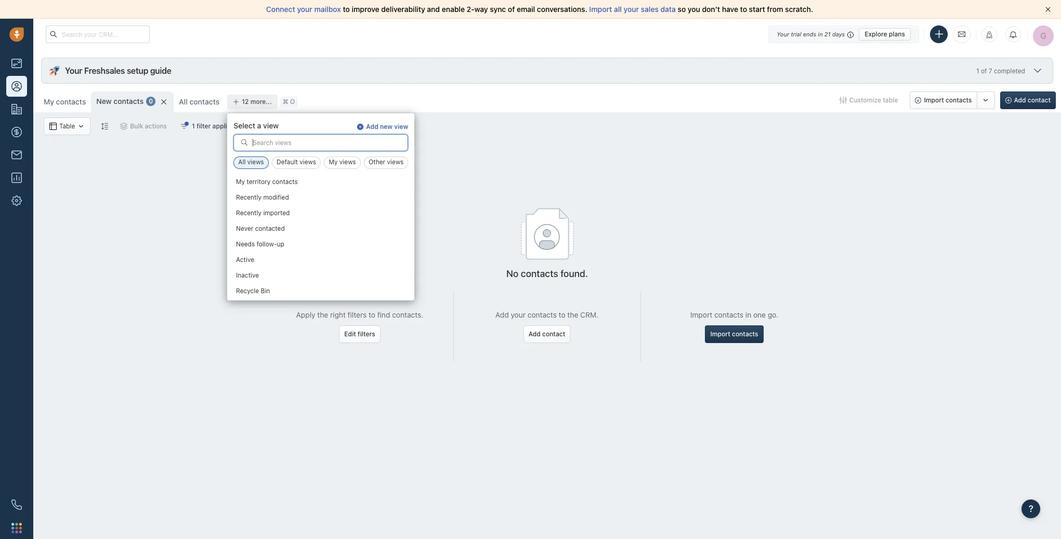 Task type: describe. For each thing, give the bounding box(es) containing it.
you
[[688, 5, 700, 14]]

my territory contacts
[[236, 178, 298, 186]]

o
[[290, 98, 295, 106]]

add left new
[[366, 123, 378, 131]]

my for my views
[[329, 158, 338, 166]]

no contacts found.
[[506, 268, 588, 279]]

setup
[[127, 66, 148, 75]]

other
[[369, 158, 385, 166]]

my for my contacts
[[44, 97, 54, 106]]

my views button
[[324, 157, 361, 169]]

table
[[59, 122, 75, 130]]

sales
[[641, 5, 659, 14]]

Search views search field
[[234, 135, 408, 151]]

up
[[277, 240, 284, 248]]

bin
[[261, 287, 270, 295]]

applied
[[212, 122, 235, 130]]

have
[[722, 5, 738, 14]]

to left start
[[740, 5, 747, 14]]

default views
[[277, 158, 316, 166]]

⌘
[[283, 98, 288, 106]]

recently imported
[[236, 209, 290, 217]]

edit
[[344, 330, 356, 338]]

data
[[661, 5, 676, 14]]

0 vertical spatial filters
[[348, 310, 367, 319]]

phone element
[[6, 494, 27, 515]]

2 horizontal spatial your
[[624, 5, 639, 14]]

all for all views
[[238, 158, 246, 166]]

customize table
[[849, 96, 898, 104]]

actions
[[145, 122, 167, 130]]

enable
[[442, 5, 465, 14]]

deliverability
[[381, 5, 425, 14]]

2 container_wx8msf4aqz5i3rn1 image from the left
[[78, 123, 85, 130]]

filter
[[197, 122, 211, 130]]

recently for recently modified
[[236, 194, 262, 201]]

never
[[236, 225, 254, 233]]

recently modified
[[236, 194, 289, 201]]

start
[[749, 5, 765, 14]]

container_wx8msf4aqz5i3rn1 image for customize
[[839, 97, 847, 104]]

needs
[[236, 240, 255, 248]]

find
[[377, 310, 390, 319]]

so
[[678, 5, 686, 14]]

import all your sales data link
[[589, 5, 678, 14]]

21
[[824, 30, 831, 37]]

no
[[506, 268, 519, 279]]

days
[[832, 30, 845, 37]]

never contacted
[[236, 225, 285, 233]]

inactive
[[236, 272, 259, 279]]

1 container_wx8msf4aqz5i3rn1 image from the left
[[49, 123, 57, 130]]

1 filter applied button
[[174, 117, 241, 135]]

scratch.
[[785, 5, 813, 14]]

views for my views
[[339, 158, 356, 166]]

trial
[[791, 30, 801, 37]]

contacts inside group
[[946, 96, 972, 104]]

freshsales
[[84, 66, 125, 75]]

1 for 1 of 7 completed
[[976, 67, 979, 75]]

and
[[427, 5, 440, 14]]

email
[[517, 5, 535, 14]]

new contacts link
[[96, 96, 144, 107]]

0 vertical spatial of
[[508, 5, 515, 14]]

style_myh0__igzzd8unmi image
[[101, 122, 108, 130]]

table button
[[44, 117, 91, 135]]

0 horizontal spatial in
[[745, 310, 751, 319]]

explore plans
[[865, 30, 905, 38]]

to left crm.
[[559, 310, 565, 319]]

new
[[380, 123, 393, 131]]

sync
[[490, 5, 506, 14]]

1 horizontal spatial of
[[981, 67, 987, 75]]

views for all views
[[247, 158, 264, 166]]

add new view
[[366, 123, 408, 131]]

mailbox
[[314, 5, 341, 14]]

to left find
[[369, 310, 375, 319]]

connect
[[266, 5, 295, 14]]

0 horizontal spatial add contact button
[[523, 325, 570, 343]]

from
[[767, 5, 783, 14]]

all views button
[[234, 157, 269, 169]]

needs follow-up
[[236, 240, 284, 248]]

found.
[[561, 268, 588, 279]]

views for other views
[[387, 158, 404, 166]]



Task type: locate. For each thing, give the bounding box(es) containing it.
1 vertical spatial 1
[[192, 122, 195, 130]]

completed
[[994, 67, 1025, 75]]

1 vertical spatial all
[[238, 158, 246, 166]]

add down no
[[495, 310, 509, 319]]

add contact button down "add your contacts to the crm."
[[523, 325, 570, 343]]

1 vertical spatial add contact
[[529, 330, 565, 338]]

contacts
[[946, 96, 972, 104], [114, 97, 144, 106], [56, 97, 86, 106], [190, 97, 220, 106], [272, 178, 298, 186], [521, 268, 558, 279], [528, 310, 557, 319], [714, 310, 744, 319], [732, 330, 758, 338]]

add contact down "add your contacts to the crm."
[[529, 330, 565, 338]]

explore
[[865, 30, 887, 38]]

default views button
[[272, 157, 321, 169]]

1 left 7
[[976, 67, 979, 75]]

connect your mailbox link
[[266, 5, 343, 14]]

0 horizontal spatial my
[[44, 97, 54, 106]]

2 horizontal spatial my
[[329, 158, 338, 166]]

2 recently from the top
[[236, 209, 262, 217]]

0 horizontal spatial your
[[65, 66, 82, 75]]

view for add new view
[[394, 123, 408, 131]]

add contact button down the completed
[[1000, 92, 1056, 109]]

explore plans link
[[859, 28, 911, 40]]

2 horizontal spatial container_wx8msf4aqz5i3rn1 image
[[839, 97, 847, 104]]

your freshsales setup guide
[[65, 66, 171, 75]]

0 vertical spatial import contacts
[[924, 96, 972, 104]]

0
[[149, 97, 153, 105]]

your left freshsales
[[65, 66, 82, 75]]

container_wx8msf4aqz5i3rn1 image left 'bulk'
[[120, 123, 128, 130]]

container_wx8msf4aqz5i3rn1 image
[[839, 97, 847, 104], [120, 123, 128, 130], [180, 123, 188, 130]]

container_wx8msf4aqz5i3rn1 image inside 1 filter applied button
[[180, 123, 188, 130]]

0 vertical spatial import contacts button
[[910, 92, 977, 109]]

container_wx8msf4aqz5i3rn1 image left customize
[[839, 97, 847, 104]]

add your contacts to the crm.
[[495, 310, 598, 319]]

filters
[[348, 310, 367, 319], [358, 330, 375, 338]]

0 horizontal spatial import contacts
[[710, 330, 758, 338]]

2-
[[467, 5, 474, 14]]

1 vertical spatial in
[[745, 310, 751, 319]]

⌘ o
[[283, 98, 295, 106]]

the
[[317, 310, 328, 319], [567, 310, 578, 319]]

all contacts button
[[174, 92, 225, 112], [179, 97, 220, 106]]

add contact down the completed
[[1014, 96, 1051, 104]]

1 horizontal spatial the
[[567, 310, 578, 319]]

all
[[179, 97, 188, 106], [238, 158, 246, 166]]

of
[[508, 5, 515, 14], [981, 67, 987, 75]]

add contact button
[[1000, 92, 1056, 109], [523, 325, 570, 343]]

conversations.
[[537, 5, 587, 14]]

view for select a view
[[263, 121, 279, 130]]

container_wx8msf4aqz5i3rn1 image left filter
[[180, 123, 188, 130]]

0 vertical spatial all
[[179, 97, 188, 106]]

your
[[777, 30, 789, 37], [65, 66, 82, 75]]

1 horizontal spatial in
[[818, 30, 823, 37]]

one
[[753, 310, 766, 319]]

1 horizontal spatial my
[[236, 178, 245, 186]]

0 horizontal spatial container_wx8msf4aqz5i3rn1 image
[[49, 123, 57, 130]]

view right a
[[263, 121, 279, 130]]

import contacts button
[[910, 92, 977, 109], [705, 325, 764, 343]]

select
[[234, 121, 255, 130]]

in left 21
[[818, 30, 823, 37]]

imported
[[263, 209, 290, 217]]

1 horizontal spatial your
[[777, 30, 789, 37]]

1 vertical spatial add contact button
[[523, 325, 570, 343]]

way
[[474, 5, 488, 14]]

improve
[[352, 5, 379, 14]]

1 horizontal spatial add contact button
[[1000, 92, 1056, 109]]

container_wx8msf4aqz5i3rn1 image left table
[[49, 123, 57, 130]]

your for add your contacts to the crm.
[[511, 310, 526, 319]]

your left the mailbox
[[297, 5, 312, 14]]

container_wx8msf4aqz5i3rn1 image inside bulk actions button
[[120, 123, 128, 130]]

a
[[257, 121, 261, 130]]

your for your freshsales setup guide
[[65, 66, 82, 75]]

import
[[589, 5, 612, 14], [924, 96, 944, 104], [690, 310, 712, 319], [710, 330, 730, 338]]

1 views from the left
[[247, 158, 264, 166]]

your left trial
[[777, 30, 789, 37]]

12 more...
[[242, 98, 272, 106]]

the left right
[[317, 310, 328, 319]]

1 vertical spatial contact
[[542, 330, 565, 338]]

modified
[[263, 194, 289, 201]]

1 vertical spatial of
[[981, 67, 987, 75]]

your trial ends in 21 days
[[777, 30, 845, 37]]

my contacts
[[44, 97, 86, 106]]

new
[[96, 97, 112, 106]]

bulk actions
[[130, 122, 167, 130]]

container_wx8msf4aqz5i3rn1 image inside "customize table" button
[[839, 97, 847, 104]]

import inside group
[[924, 96, 944, 104]]

all
[[614, 5, 622, 14]]

filters right edit
[[358, 330, 375, 338]]

of right sync
[[508, 5, 515, 14]]

territory
[[247, 178, 271, 186]]

all views
[[238, 158, 264, 166]]

1 filter applied
[[192, 122, 235, 130]]

2 views from the left
[[300, 158, 316, 166]]

in
[[818, 30, 823, 37], [745, 310, 751, 319]]

1 vertical spatial recently
[[236, 209, 262, 217]]

your right all
[[624, 5, 639, 14]]

table
[[883, 96, 898, 104]]

phone image
[[11, 500, 22, 510]]

1 for 1 filter applied
[[192, 122, 195, 130]]

1 vertical spatial filters
[[358, 330, 375, 338]]

of left 7
[[981, 67, 987, 75]]

recently
[[236, 194, 262, 201], [236, 209, 262, 217]]

active
[[236, 256, 254, 264]]

connect your mailbox to improve deliverability and enable 2-way sync of email conversations. import all your sales data so you don't have to start from scratch.
[[266, 5, 813, 14]]

my down search views search field
[[329, 158, 338, 166]]

2 the from the left
[[567, 310, 578, 319]]

container_wx8msf4aqz5i3rn1 image
[[49, 123, 57, 130], [78, 123, 85, 130]]

contacts.
[[392, 310, 423, 319]]

import contacts inside group
[[924, 96, 972, 104]]

add down the completed
[[1014, 96, 1026, 104]]

container_wx8msf4aqz5i3rn1 image for bulk
[[120, 123, 128, 130]]

view right new
[[394, 123, 408, 131]]

views left other
[[339, 158, 356, 166]]

1 of 7 completed
[[976, 67, 1025, 75]]

bulk actions button
[[113, 117, 174, 135]]

1 recently from the top
[[236, 194, 262, 201]]

Search your CRM... text field
[[46, 25, 150, 43]]

your for your trial ends in 21 days
[[777, 30, 789, 37]]

bulk
[[130, 122, 143, 130]]

edit filters
[[344, 330, 375, 338]]

1 vertical spatial import contacts button
[[705, 325, 764, 343]]

0 horizontal spatial all
[[179, 97, 188, 106]]

0 vertical spatial in
[[818, 30, 823, 37]]

add
[[1014, 96, 1026, 104], [366, 123, 378, 131], [495, 310, 509, 319], [529, 330, 541, 338]]

recycle bin
[[236, 287, 270, 295]]

1 horizontal spatial your
[[511, 310, 526, 319]]

1 horizontal spatial container_wx8msf4aqz5i3rn1 image
[[78, 123, 85, 130]]

0 horizontal spatial the
[[317, 310, 328, 319]]

views right default
[[300, 158, 316, 166]]

2 vertical spatial my
[[236, 178, 245, 186]]

freshworks switcher image
[[11, 523, 22, 533]]

other views
[[369, 158, 404, 166]]

your
[[297, 5, 312, 14], [624, 5, 639, 14], [511, 310, 526, 319]]

0 horizontal spatial your
[[297, 5, 312, 14]]

close image
[[1046, 7, 1051, 12]]

0 vertical spatial your
[[777, 30, 789, 37]]

filters inside button
[[358, 330, 375, 338]]

views inside other views button
[[387, 158, 404, 166]]

import contacts group
[[910, 92, 995, 109]]

1 vertical spatial my
[[329, 158, 338, 166]]

view
[[263, 121, 279, 130], [394, 123, 408, 131]]

follow-
[[257, 240, 277, 248]]

my up table popup button
[[44, 97, 54, 106]]

0 vertical spatial contact
[[1028, 96, 1051, 104]]

1 horizontal spatial all
[[238, 158, 246, 166]]

contacted
[[255, 225, 285, 233]]

go.
[[768, 310, 778, 319]]

plans
[[889, 30, 905, 38]]

views inside all views button
[[247, 158, 264, 166]]

all for all contacts
[[179, 97, 188, 106]]

0 horizontal spatial container_wx8msf4aqz5i3rn1 image
[[120, 123, 128, 130]]

12
[[242, 98, 249, 106]]

your down no
[[511, 310, 526, 319]]

recently down territory
[[236, 194, 262, 201]]

right
[[330, 310, 346, 319]]

0 horizontal spatial import contacts button
[[705, 325, 764, 343]]

to right the mailbox
[[343, 5, 350, 14]]

views right other
[[387, 158, 404, 166]]

views inside the my views button
[[339, 158, 356, 166]]

1 horizontal spatial container_wx8msf4aqz5i3rn1 image
[[180, 123, 188, 130]]

recently for recently imported
[[236, 209, 262, 217]]

customize table button
[[833, 92, 905, 109]]

edit filters button
[[339, 325, 380, 343]]

0 vertical spatial add contact button
[[1000, 92, 1056, 109]]

0 vertical spatial add contact
[[1014, 96, 1051, 104]]

all down search image
[[238, 158, 246, 166]]

container_wx8msf4aqz5i3rn1 image right table
[[78, 123, 85, 130]]

to
[[343, 5, 350, 14], [740, 5, 747, 14], [369, 310, 375, 319], [559, 310, 565, 319]]

the left crm.
[[567, 310, 578, 319]]

other views button
[[364, 157, 408, 169]]

my left territory
[[236, 178, 245, 186]]

0 horizontal spatial of
[[508, 5, 515, 14]]

my views
[[329, 158, 356, 166]]

4 views from the left
[[387, 158, 404, 166]]

add contact
[[1014, 96, 1051, 104], [529, 330, 565, 338]]

views inside default views button
[[300, 158, 316, 166]]

my for my territory contacts
[[236, 178, 245, 186]]

1 the from the left
[[317, 310, 328, 319]]

0 vertical spatial recently
[[236, 194, 262, 201]]

1 horizontal spatial add contact
[[1014, 96, 1051, 104]]

12 more... button
[[227, 95, 277, 109]]

don't
[[702, 5, 720, 14]]

apply the right filters to find contacts.
[[296, 310, 423, 319]]

your for connect your mailbox to improve deliverability and enable 2-way sync of email conversations. import all your sales data so you don't have to start from scratch.
[[297, 5, 312, 14]]

0 horizontal spatial add contact
[[529, 330, 565, 338]]

select a view
[[234, 121, 279, 130]]

0 vertical spatial my
[[44, 97, 54, 106]]

1 horizontal spatial 1
[[976, 67, 979, 75]]

customize
[[849, 96, 881, 104]]

my inside button
[[329, 158, 338, 166]]

3 views from the left
[[339, 158, 356, 166]]

crm.
[[580, 310, 598, 319]]

0 horizontal spatial contact
[[542, 330, 565, 338]]

1 left filter
[[192, 122, 195, 130]]

1 horizontal spatial import contacts
[[924, 96, 972, 104]]

all right 0 at the top left
[[179, 97, 188, 106]]

search image
[[241, 139, 248, 146]]

in left one
[[745, 310, 751, 319]]

1 horizontal spatial import contacts button
[[910, 92, 977, 109]]

more...
[[250, 98, 272, 106]]

contact
[[1028, 96, 1051, 104], [542, 330, 565, 338]]

recently up never
[[236, 209, 262, 217]]

1 vertical spatial import contacts
[[710, 330, 758, 338]]

0 horizontal spatial view
[[263, 121, 279, 130]]

guide
[[150, 66, 171, 75]]

1 vertical spatial your
[[65, 66, 82, 75]]

1 horizontal spatial contact
[[1028, 96, 1051, 104]]

views up territory
[[247, 158, 264, 166]]

filters right right
[[348, 310, 367, 319]]

import contacts in one go.
[[690, 310, 778, 319]]

email image
[[958, 30, 965, 39]]

add down "add your contacts to the crm."
[[529, 330, 541, 338]]

all inside button
[[238, 158, 246, 166]]

import contacts
[[924, 96, 972, 104], [710, 330, 758, 338]]

1 inside button
[[192, 122, 195, 130]]

0 vertical spatial 1
[[976, 67, 979, 75]]

1 horizontal spatial view
[[394, 123, 408, 131]]

0 horizontal spatial 1
[[192, 122, 195, 130]]

views
[[247, 158, 264, 166], [300, 158, 316, 166], [339, 158, 356, 166], [387, 158, 404, 166]]

7
[[989, 67, 992, 75]]

views for default views
[[300, 158, 316, 166]]



Task type: vqa. For each thing, say whether or not it's contained in the screenshot.
container_WX8MsF4aQZ5i3RN1 image for Table
yes



